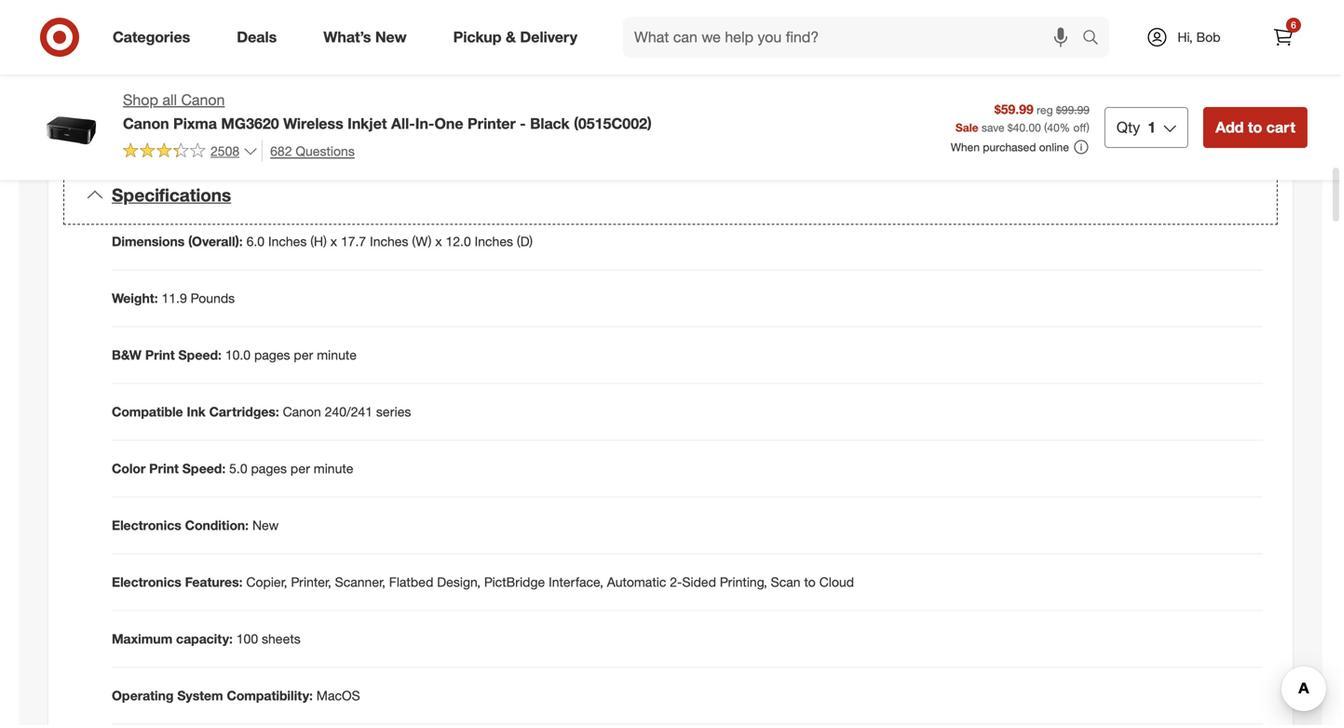 Task type: locate. For each thing, give the bounding box(es) containing it.
system
[[215, 43, 257, 59]]

1 horizontal spatial vista
[[350, 61, 378, 78]]

deals
[[237, 28, 277, 46]]

what's
[[323, 28, 371, 46]]

& right 8,
[[506, 28, 516, 46]]

electronics down color
[[112, 518, 181, 534]]

online
[[1039, 140, 1069, 154]]

design,
[[437, 574, 481, 591]]

& left for at the top
[[222, 80, 230, 96]]

sp1,
[[198, 61, 226, 78], [318, 61, 346, 78]]

is down 11". at the top of the page
[[338, 43, 348, 59]]

search button
[[1074, 17, 1119, 61]]

5.0
[[229, 461, 247, 477]]

scan
[[771, 574, 801, 591]]

1 vertical spatial speed:
[[182, 461, 226, 477]]

0 vertical spatial is
[[338, 43, 348, 59]]

1 vertical spatial new
[[252, 518, 279, 534]]

minute down '240/241'
[[314, 461, 353, 477]]

sp2,
[[382, 61, 409, 78]]

(overall):
[[188, 234, 243, 250]]

1 vertical spatial &
[[222, 80, 230, 96]]

operating system compatibility: macos
[[112, 688, 360, 704]]

vista up android.
[[350, 61, 378, 78]]

hi,
[[1178, 29, 1193, 45]]

$59.99 reg $99.99 sale save $ 40.00 ( 40 % off )
[[956, 101, 1090, 134]]

mobile,
[[253, 80, 295, 96]]

b&w
[[112, 347, 142, 363]]

canon left '240/241'
[[283, 404, 321, 420]]

print
[[145, 347, 175, 363], [149, 461, 179, 477]]

1 horizontal spatial &
[[506, 28, 516, 46]]

windows
[[352, 43, 405, 59], [430, 43, 483, 59], [502, 43, 555, 59], [584, 43, 637, 59], [130, 61, 184, 78], [230, 61, 283, 78], [413, 61, 466, 78]]

add to cart
[[1216, 118, 1296, 136]]

2 horizontal spatial to
[[1248, 118, 1262, 136]]

inkjet
[[348, 114, 387, 133]]

canon
[[181, 91, 225, 109], [123, 114, 169, 133], [283, 404, 321, 420]]

add to cart button
[[1204, 107, 1308, 148]]

1 horizontal spatial -
[[520, 114, 526, 133]]

sided
[[682, 574, 716, 591]]

0 vertical spatial speed:
[[178, 347, 222, 363]]

new left 10,
[[375, 28, 407, 46]]

maximum
[[112, 631, 172, 648]]

x right (h)
[[330, 234, 337, 250]]

is inside "the operating system compatibility is windows 10, windows 8, windows 8.1, windows 7, windows 7 sp1, windows vista sp1, vista sp2, windows xp sp3 32-bit, mac os x v10.7.5 - 10.10 & for mobile, ios, android."
[[338, 43, 348, 59]]

is left all
[[151, 106, 161, 122]]

minute for 10.0 pages per minute
[[317, 347, 357, 363]]

interface,
[[549, 574, 603, 591]]

- left black at the left
[[520, 114, 526, 133]]

0 horizontal spatial -
[[177, 80, 182, 96]]

is
[[338, 43, 348, 59], [151, 106, 161, 122]]

100
[[236, 631, 258, 648]]

1 horizontal spatial inches
[[370, 234, 408, 250]]

x
[[610, 61, 618, 78]]

to right up
[[264, 17, 275, 33]]

0 horizontal spatial &
[[222, 80, 230, 96]]

-
[[177, 80, 182, 96], [520, 114, 526, 133]]

pickup & delivery
[[453, 28, 578, 46]]

1 electronics from the top
[[112, 518, 181, 534]]

0 vertical spatial per
[[294, 347, 313, 363]]

windows up x
[[584, 43, 637, 59]]

to right scan
[[804, 574, 816, 591]]

- left 10.10
[[177, 80, 182, 96]]

1 vertical spatial print
[[149, 461, 179, 477]]

x for 17.7
[[330, 234, 337, 250]]

0 vertical spatial -
[[177, 80, 182, 96]]

inches left (w)
[[370, 234, 408, 250]]

per right 5.0
[[291, 461, 310, 477]]

speed: left 5.0
[[182, 461, 226, 477]]

hi, bob
[[1178, 29, 1221, 45]]

0 vertical spatial print
[[145, 347, 175, 363]]

cloud
[[819, 574, 854, 591]]

1 vertical spatial -
[[520, 114, 526, 133]]

dimensions (overall): 6.0 inches (h) x 17.7 inches (w) x 12.0 inches (d)
[[112, 234, 533, 250]]

2 horizontal spatial inches
[[475, 234, 513, 250]]

mac
[[559, 61, 584, 78]]

x left 11". at the top of the page
[[306, 17, 313, 33]]

7
[[187, 61, 195, 78]]

0 horizontal spatial canon
[[123, 114, 169, 133]]

1 vertical spatial minute
[[314, 461, 353, 477]]

0 vertical spatial pages
[[254, 347, 290, 363]]

new
[[375, 28, 407, 46], [252, 518, 279, 534]]

12.0
[[446, 234, 471, 250]]

compatibility:
[[227, 688, 313, 704]]

inches left (d) on the left top of page
[[475, 234, 513, 250]]

printer
[[468, 114, 516, 133]]

1 vertical spatial is
[[151, 106, 161, 122]]

1 horizontal spatial is
[[338, 43, 348, 59]]

0 vertical spatial minute
[[317, 347, 357, 363]]

40
[[1047, 120, 1060, 134]]

electronics features: copier, printer, scanner, flatbed design, pictbridge interface, automatic 2-sided printing, scan to cloud
[[112, 574, 854, 591]]

vista down compatibility
[[286, 61, 315, 78]]

ink left the cartridges:
[[187, 404, 206, 420]]

0 vertical spatial canon
[[181, 91, 225, 109]]

vista
[[286, 61, 315, 78], [350, 61, 378, 78]]

0 horizontal spatial ink
[[130, 106, 148, 122]]

2508
[[211, 143, 240, 159]]

ios,
[[299, 80, 323, 96]]

windows down 10,
[[413, 61, 466, 78]]

inches left (h)
[[268, 234, 307, 250]]

speed: for b&w print speed:
[[178, 347, 222, 363]]

x
[[306, 17, 313, 33], [330, 234, 337, 250], [435, 234, 442, 250]]

electronics up the maximum
[[112, 574, 181, 591]]

0 vertical spatial electronics
[[112, 518, 181, 534]]

new right condition:
[[252, 518, 279, 534]]

& inside "the operating system compatibility is windows 10, windows 8, windows 8.1, windows 7, windows 7 sp1, windows vista sp1, vista sp2, windows xp sp3 32-bit, mac os x v10.7.5 - 10.10 & for mobile, ios, android."
[[222, 80, 230, 96]]

10.0
[[225, 347, 251, 363]]

windows up 32-
[[502, 43, 555, 59]]

1 horizontal spatial canon
[[181, 91, 225, 109]]

pages right 5.0
[[251, 461, 287, 477]]

pounds
[[191, 290, 235, 307]]

1 vertical spatial per
[[291, 461, 310, 477]]

per
[[294, 347, 313, 363], [291, 461, 310, 477]]

2 vertical spatial to
[[804, 574, 816, 591]]

minute
[[317, 347, 357, 363], [314, 461, 353, 477]]

1 horizontal spatial ink
[[187, 404, 206, 420]]

xp
[[470, 61, 486, 78]]

682
[[270, 143, 292, 159]]

sp1, right 7
[[198, 61, 226, 78]]

0 vertical spatial new
[[375, 28, 407, 46]]

ink down the v10.7.5
[[130, 106, 148, 122]]

1 horizontal spatial x
[[330, 234, 337, 250]]

1 vertical spatial canon
[[123, 114, 169, 133]]

canon down shop
[[123, 114, 169, 133]]

&
[[506, 28, 516, 46], [222, 80, 230, 96]]

$
[[1008, 120, 1013, 134]]

dimensions
[[112, 234, 185, 250]]

x right (w)
[[435, 234, 442, 250]]

1 horizontal spatial new
[[375, 28, 407, 46]]

windows up sp2,
[[352, 43, 405, 59]]

printer,
[[291, 574, 331, 591]]

1 vertical spatial pages
[[251, 461, 287, 477]]

17.7
[[341, 234, 366, 250]]

0 horizontal spatial vista
[[286, 61, 315, 78]]

1 vista from the left
[[286, 61, 315, 78]]

2 vista from the left
[[350, 61, 378, 78]]

print right b&w
[[145, 347, 175, 363]]

electronics
[[112, 518, 181, 534], [112, 574, 181, 591]]

2 vertical spatial canon
[[283, 404, 321, 420]]

to right add
[[1248, 118, 1262, 136]]

speed: left 10.0
[[178, 347, 222, 363]]

1 vertical spatial to
[[1248, 118, 1262, 136]]

purchased
[[983, 140, 1036, 154]]

1 vertical spatial electronics
[[112, 574, 181, 591]]

weight: 11.9 pounds
[[112, 290, 235, 307]]

per right 10.0
[[294, 347, 313, 363]]

minute up '240/241'
[[317, 347, 357, 363]]

cartridges:
[[209, 404, 279, 420]]

240/241
[[325, 404, 373, 420]]

off
[[1073, 120, 1087, 134]]

0 vertical spatial &
[[506, 28, 516, 46]]

0 horizontal spatial x
[[306, 17, 313, 33]]

1 horizontal spatial sp1,
[[318, 61, 346, 78]]

mg3620
[[221, 114, 279, 133]]

delivery
[[520, 28, 578, 46]]

2 electronics from the top
[[112, 574, 181, 591]]

2 horizontal spatial canon
[[283, 404, 321, 420]]

2 inches from the left
[[370, 234, 408, 250]]

os
[[588, 61, 606, 78]]

What can we help you find? suggestions appear below search field
[[623, 17, 1087, 58]]

qty 1
[[1117, 118, 1156, 136]]

pages right 10.0
[[254, 347, 290, 363]]

when
[[951, 140, 980, 154]]

2 horizontal spatial x
[[435, 234, 442, 250]]

print right color
[[149, 461, 179, 477]]

categories link
[[97, 17, 214, 58]]

0 horizontal spatial is
[[151, 106, 161, 122]]

specifications
[[112, 184, 231, 206]]

sp1, up android.
[[318, 61, 346, 78]]

flatbed
[[389, 574, 434, 591]]

ink
[[130, 106, 148, 122], [187, 404, 206, 420]]

0 horizontal spatial sp1,
[[198, 61, 226, 78]]

for
[[234, 80, 249, 96]]

0 horizontal spatial to
[[264, 17, 275, 33]]

canon up pixma
[[181, 91, 225, 109]]

(
[[1044, 120, 1047, 134]]

condition:
[[185, 518, 249, 534]]

0 horizontal spatial inches
[[268, 234, 307, 250]]

7,
[[641, 43, 651, 59]]



Task type: describe. For each thing, give the bounding box(es) containing it.
pictbridge
[[484, 574, 545, 591]]

search
[[1074, 30, 1119, 48]]

1 sp1, from the left
[[198, 61, 226, 78]]

copier,
[[246, 574, 287, 591]]

in-
[[415, 114, 434, 133]]

electronics for electronics features: copier, printer, scanner, flatbed design, pictbridge interface, automatic 2-sided printing, scan to cloud
[[112, 574, 181, 591]]

scanner,
[[335, 574, 386, 591]]

pickup
[[453, 28, 502, 46]]

print for b&w
[[145, 347, 175, 363]]

1 vertical spatial ink
[[187, 404, 206, 420]]

10,
[[408, 43, 427, 59]]

sp3
[[490, 61, 514, 78]]

40.00
[[1013, 120, 1041, 134]]

6.0
[[246, 234, 265, 250]]

the
[[130, 43, 152, 59]]

windows up for at the top
[[230, 61, 283, 78]]

$59.99
[[995, 101, 1034, 117]]

(w)
[[412, 234, 432, 250]]

pages for 5.0
[[251, 461, 287, 477]]

canon for ink
[[283, 404, 321, 420]]

682 questions link
[[262, 141, 355, 162]]

borderless printing up to 8.5" x 11".
[[130, 17, 339, 33]]

32-
[[518, 61, 537, 78]]

wireless
[[283, 114, 343, 133]]

features:
[[185, 574, 243, 591]]

electronics condition: new
[[112, 518, 279, 534]]

canon for all
[[123, 114, 169, 133]]

682 questions
[[270, 143, 355, 159]]

0 vertical spatial to
[[264, 17, 275, 33]]

all
[[162, 91, 177, 109]]

1 inches from the left
[[268, 234, 307, 250]]

sale
[[956, 120, 979, 134]]

x for 11".
[[306, 17, 313, 33]]

image of canon pixma mg3620 wireless inkjet all-in-one printer - black (0515c002) image
[[34, 89, 108, 164]]

series
[[376, 404, 411, 420]]

borderless
[[130, 17, 194, 33]]

maximum capacity: 100 sheets
[[112, 631, 301, 648]]

bit,
[[537, 61, 555, 78]]

6
[[1291, 19, 1296, 31]]

0 vertical spatial ink
[[130, 106, 148, 122]]

(0515c002)
[[574, 114, 652, 133]]

categories
[[113, 28, 190, 46]]

3 inches from the left
[[475, 234, 513, 250]]

up
[[245, 17, 260, 33]]

printer.
[[246, 106, 286, 122]]

electronics for electronics condition: new
[[112, 518, 181, 534]]

capacity:
[[176, 631, 233, 648]]

reg
[[1037, 103, 1053, 117]]

per for 5.0
[[291, 461, 310, 477]]

6 link
[[1263, 17, 1304, 58]]

compatible
[[112, 404, 183, 420]]

speed: for color print speed:
[[182, 461, 226, 477]]

specifications button
[[63, 166, 1278, 225]]

windows up the v10.7.5
[[130, 61, 184, 78]]

the operating system compatibility is windows 10, windows 8, windows 8.1, windows 7, windows 7 sp1, windows vista sp1, vista sp2, windows xp sp3 32-bit, mac os x v10.7.5 - 10.10 & for mobile, ios, android.
[[130, 43, 651, 96]]

10.10
[[185, 80, 218, 96]]

%
[[1060, 120, 1070, 134]]

all-
[[391, 114, 415, 133]]

per for 10.0
[[294, 347, 313, 363]]

save
[[982, 120, 1005, 134]]

2-
[[670, 574, 682, 591]]

compatibility
[[260, 43, 335, 59]]

printing,
[[720, 574, 767, 591]]

minute for 5.0 pages per minute
[[314, 461, 353, 477]]

- inside "the operating system compatibility is windows 10, windows 8, windows 8.1, windows 7, windows 7 sp1, windows vista sp1, vista sp2, windows xp sp3 32-bit, mac os x v10.7.5 - 10.10 & for mobile, ios, android."
[[177, 80, 182, 96]]

weight:
[[112, 290, 158, 307]]

)
[[1087, 120, 1090, 134]]

1
[[1148, 118, 1156, 136]]

automatic
[[607, 574, 666, 591]]

0 horizontal spatial new
[[252, 518, 279, 534]]

sheets
[[262, 631, 301, 648]]

- inside shop all canon canon pixma mg3620 wireless inkjet all-in-one printer - black (0515c002)
[[520, 114, 526, 133]]

what's new
[[323, 28, 407, 46]]

(d)
[[517, 234, 533, 250]]

2508 link
[[123, 141, 258, 163]]

system
[[177, 688, 223, 704]]

windows up xp
[[430, 43, 483, 59]]

b&w print speed: 10.0 pages per minute
[[112, 347, 357, 363]]

& inside 'link'
[[506, 28, 516, 46]]

when purchased online
[[951, 140, 1069, 154]]

print for color
[[149, 461, 179, 477]]

color print speed: 5.0 pages per minute
[[112, 461, 353, 477]]

what's new link
[[308, 17, 430, 58]]

android.
[[326, 80, 375, 96]]

shop
[[123, 91, 158, 109]]

$99.99
[[1056, 103, 1090, 117]]

1 horizontal spatial to
[[804, 574, 816, 591]]

macos
[[317, 688, 360, 704]]

8.1,
[[558, 43, 580, 59]]

8,
[[487, 43, 498, 59]]

2 sp1, from the left
[[318, 61, 346, 78]]

color
[[112, 461, 146, 477]]

shop all canon canon pixma mg3620 wireless inkjet all-in-one printer - black (0515c002)
[[123, 91, 652, 133]]

pickup & delivery link
[[437, 17, 601, 58]]

pages for 10.0
[[254, 347, 290, 363]]

black
[[530, 114, 570, 133]]

operating
[[156, 43, 211, 59]]

to inside add to cart button
[[1248, 118, 1262, 136]]

(h)
[[310, 234, 327, 250]]

add
[[1216, 118, 1244, 136]]



Task type: vqa. For each thing, say whether or not it's contained in the screenshot.
are within the dropdown button
no



